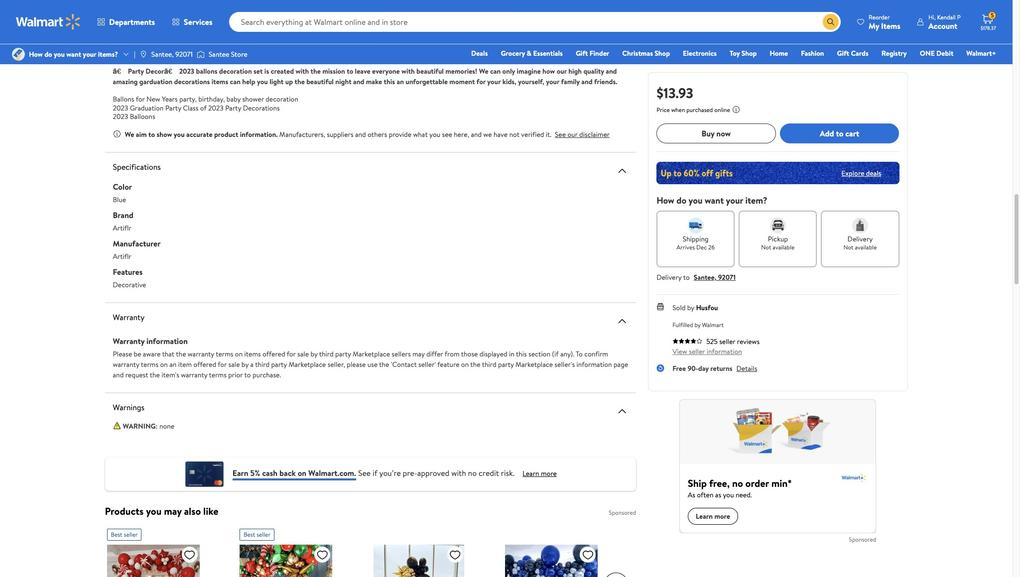 Task type: describe. For each thing, give the bounding box(es) containing it.
party inside ãgraduation decorationsã4-in-1 silver blue party decoration set including 1 set 32 inch silver 2023 balloons, 6pcs paper pompoms,10pcs blue ballons and 6pcs blue confetti balloons, 4pcs silver blue star balloons. one pack meet all you need!
[[269, 10, 285, 20]]

blue up one
[[254, 10, 267, 20]]

this inside ãpremium materialãour party supplies are made of premium material. all balloons from this set are sturdy and long lasting. paper pompoms also made of high quality paper, durable.
[[403, 38, 414, 48]]

page
[[614, 359, 628, 369]]

1 horizontal spatial third
[[319, 349, 334, 359]]

warnings
[[113, 402, 145, 413]]

2 horizontal spatial with
[[451, 468, 466, 479]]

services
[[184, 16, 213, 27]]

the up item
[[176, 349, 186, 359]]

party up purchase.
[[271, 359, 287, 369]]

learn
[[523, 469, 539, 479]]

pickup
[[768, 234, 788, 244]]

not for delivery
[[844, 243, 854, 252]]

1 horizontal spatial silver
[[236, 10, 252, 20]]

1 horizontal spatial marketplace
[[353, 349, 390, 359]]

here,
[[454, 129, 469, 139]]

have
[[494, 129, 508, 139]]

one
[[258, 21, 271, 31]]

reorder
[[869, 13, 890, 21]]

to right aim
[[148, 129, 155, 139]]

price when purchased online
[[657, 106, 730, 114]]

to inside warranty information please be aware that the warranty terms on items offered for sale by third party marketplace sellers may differ from those displayed in this section (if any). to confirm warranty terms on an item offered for sale by a third party marketplace seller, please use the 'contact seller' feature on the third party marketplace seller's information page and request the item's warranty terms prior to purchase.
[[244, 370, 251, 380]]

paper,
[[135, 49, 154, 59]]

seller'
[[418, 359, 436, 369]]

shipping arrives dec 26
[[677, 234, 715, 252]]

toy
[[730, 48, 740, 58]]

0 horizontal spatial marketplace
[[289, 359, 326, 369]]

and down leave
[[353, 77, 364, 87]]

0 horizontal spatial with
[[296, 66, 309, 76]]

90-
[[688, 364, 698, 374]]

not for pickup
[[761, 243, 771, 252]]

santee, 92071
[[151, 49, 193, 59]]

gift finder
[[576, 48, 609, 58]]

your left kids,
[[487, 77, 501, 87]]

delivery for not
[[848, 234, 873, 244]]

use
[[367, 359, 378, 369]]

it.
[[546, 129, 552, 139]]

buy now button
[[657, 124, 776, 143]]

1 horizontal spatial sponsored
[[849, 535, 876, 544]]

how do you want your items?
[[29, 49, 118, 59]]

husfou
[[696, 303, 718, 313]]

2023 left balloons on the top left of the page
[[113, 103, 128, 113]]

2 vertical spatial warranty
[[181, 370, 207, 380]]

decorã2023
[[146, 66, 194, 76]]

next slide for products you may also like list image
[[604, 573, 628, 577]]

1 vertical spatial also
[[184, 504, 201, 518]]

1 vertical spatial we
[[125, 129, 134, 139]]

unforgettable
[[406, 77, 448, 87]]

shipping
[[683, 234, 709, 244]]

to left santee, 92071 'button'
[[683, 272, 690, 282]]

lasting.
[[486, 38, 508, 48]]

christmas shop
[[622, 48, 670, 58]]

5 $178.37
[[981, 11, 996, 31]]

like
[[203, 504, 218, 518]]

please
[[113, 349, 132, 359]]

sold
[[673, 303, 686, 313]]

add to favorites list, christmas balloon garland arch - xmas party supplies decorations with red /green /golden balloons, candy balloons, star foil balloons for kids and man&women image for 1st christmas balloon garland arch - xmas party supplies decorations with red /green /golden balloons, candy balloons, star foil balloons for kids and man&women image from right
[[316, 549, 328, 561]]

0 vertical spatial see
[[555, 129, 566, 139]]

none
[[159, 421, 174, 431]]

1 horizontal spatial can
[[490, 66, 501, 76]]

1 product group from the left
[[107, 525, 226, 577]]

capitalone image
[[184, 462, 225, 487]]

1 vertical spatial sale
[[228, 359, 240, 369]]

specifications image
[[616, 165, 628, 177]]

purchase.
[[253, 370, 281, 380]]

ãpremium
[[113, 38, 155, 48]]

1 made from the left
[[266, 38, 282, 48]]

1 vertical spatial warranty
[[113, 359, 139, 369]]

buy now
[[702, 128, 731, 139]]

star
[[216, 21, 228, 31]]

1 horizontal spatial information
[[577, 359, 612, 369]]

decoration inside ãparty decorã2023 ballons decoration set is created with the mission to leave everyone with beautiful memories! we can only imagine how our high quality and amazing garduation decorations items can help you light up the beautiful night and make this an unforgettable moment for your kids, yourself, your family and friends.
[[219, 66, 252, 76]]

1 horizontal spatial with
[[402, 66, 415, 76]]

kendall
[[937, 13, 956, 21]]

1 are from the left
[[254, 38, 264, 48]]

your left item?
[[726, 194, 743, 207]]

birthday,
[[198, 94, 225, 104]]

the right up
[[295, 77, 305, 87]]

credit
[[479, 468, 499, 479]]

warning: none
[[123, 421, 174, 431]]

and inside ãgraduation decorationsã4-in-1 silver blue party decoration set including 1 set 32 inch silver 2023 balloons, 6pcs paper pompoms,10pcs blue ballons and 6pcs blue confetti balloons, 4pcs silver blue star balloons. one pack meet all you need!
[[586, 10, 597, 20]]

1 christmas balloon garland arch - xmas party supplies decorations with red /green /golden balloons, candy balloons, star foil balloons for kids and man&women image from the left
[[107, 545, 200, 577]]

sold by husfou
[[673, 303, 718, 313]]

walmart image
[[16, 14, 81, 30]]

2 made from the left
[[574, 38, 591, 48]]

and right family
[[581, 77, 593, 87]]

in-
[[222, 10, 232, 20]]

2 horizontal spatial of
[[592, 38, 599, 48]]

color
[[113, 181, 132, 192]]

long
[[471, 38, 485, 48]]

your left items?
[[83, 49, 96, 59]]

balloons
[[130, 112, 155, 122]]

warranty for warranty
[[113, 312, 145, 323]]

0 horizontal spatial beautiful
[[306, 77, 334, 87]]

32
[[376, 10, 384, 20]]

best seller for 1st christmas balloon garland arch - xmas party supplies decorations with red /green /golden balloons, candy balloons, star foil balloons for kids and man&women image from right
[[244, 530, 270, 539]]

seller,
[[328, 359, 345, 369]]

you up intent image for shipping at the right
[[689, 194, 703, 207]]

class
[[183, 103, 198, 113]]

show
[[157, 129, 172, 139]]

shop for christmas shop
[[655, 48, 670, 58]]

party down in
[[498, 359, 514, 369]]

garduation
[[139, 77, 172, 87]]

want for items?
[[66, 49, 81, 59]]

2023 down the ballons
[[113, 112, 128, 122]]

in
[[509, 349, 514, 359]]

earn 5% cash back on walmart.com. see if you're pre-approved with no credit risk.
[[232, 468, 515, 479]]

quality inside ãparty decorã2023 ballons decoration set is created with the mission to leave everyone with beautiful memories! we can only imagine how our high quality and amazing garduation decorations items can help you light up the beautiful night and make this an unforgettable moment for your kids, yourself, your family and friends.
[[584, 66, 604, 76]]

0 horizontal spatial third
[[255, 359, 270, 369]]

electronics
[[683, 48, 717, 58]]

this inside warranty information please be aware that the warranty terms on items offered for sale by third party marketplace sellers may differ from those displayed in this section (if any). to confirm warranty terms on an item offered for sale by a third party marketplace seller, please use the 'contact seller' feature on the third party marketplace seller's information page and request the item's warranty terms prior to purchase.
[[516, 349, 527, 359]]

2 horizontal spatial marketplace
[[516, 359, 553, 369]]

1 party from the left
[[165, 103, 181, 113]]

1 vertical spatial see
[[358, 468, 371, 479]]

blue left star
[[202, 21, 214, 31]]

0 horizontal spatial silver
[[184, 21, 200, 31]]

2 horizontal spatial information
[[707, 347, 742, 357]]

amazing
[[113, 77, 138, 87]]

buy
[[702, 128, 715, 139]]

2 vertical spatial terms
[[209, 370, 227, 380]]

imagine
[[517, 66, 541, 76]]

item's
[[162, 370, 179, 380]]

you right the "show"
[[174, 129, 185, 139]]

blue up "pompoms"
[[548, 10, 561, 20]]

pack
[[272, 21, 287, 31]]

those
[[461, 349, 478, 359]]

'contact
[[391, 359, 417, 369]]

we inside ãparty decorã2023 ballons decoration set is created with the mission to leave everyone with beautiful memories! we can only imagine how our high quality and amazing garduation decorations items can help you light up the beautiful night and make this an unforgettable moment for your kids, yourself, your family and friends.
[[479, 66, 488, 76]]

5%
[[250, 468, 260, 479]]

grocery & essentials
[[501, 48, 563, 58]]

walmart+ link
[[962, 48, 1001, 59]]

set up need!
[[321, 10, 330, 20]]

new
[[146, 94, 160, 104]]

(if
[[552, 349, 559, 359]]

best seller for 2nd christmas balloon garland arch - xmas party supplies decorations with red /green /golden balloons, candy balloons, star foil balloons for kids and man&women image from right
[[111, 530, 138, 539]]

shop for toy shop
[[742, 48, 757, 58]]

Search search field
[[229, 12, 841, 32]]

4pcs
[[168, 21, 182, 31]]

the left mission
[[311, 66, 321, 76]]

from inside warranty information please be aware that the warranty terms on items offered for sale by third party marketplace sellers may differ from those displayed in this section (if any). to confirm warranty terms on an item offered for sale by a third party marketplace seller, please use the 'contact seller' feature on the third party marketplace seller's information page and request the item's warranty terms prior to purchase.
[[445, 349, 460, 359]]

0 vertical spatial offered
[[263, 349, 285, 359]]

0 horizontal spatial 92071
[[175, 49, 193, 59]]

 image for santee store
[[197, 49, 205, 59]]

essentials
[[533, 48, 563, 58]]

inch
[[385, 10, 398, 20]]

0 vertical spatial beautiful
[[416, 66, 444, 76]]

item
[[178, 359, 192, 369]]

Walmart Site-Wide search field
[[229, 12, 841, 32]]

item?
[[745, 194, 768, 207]]

you're
[[379, 468, 401, 479]]

0 horizontal spatial offered
[[194, 359, 216, 369]]

decorations
[[243, 103, 280, 113]]

high inside ãpremium materialãour party supplies are made of premium material. all balloons from this set are sturdy and long lasting. paper pompoms also made of high quality paper, durable.
[[601, 38, 614, 48]]

delivery for to
[[657, 272, 682, 282]]

a
[[250, 359, 254, 369]]

1 horizontal spatial of
[[284, 38, 290, 48]]

search icon image
[[827, 18, 835, 26]]

products
[[105, 504, 144, 518]]

night
[[335, 77, 351, 87]]

explore deals link
[[838, 164, 885, 182]]

decorative
[[113, 280, 146, 290]]

santee
[[209, 49, 229, 59]]

baby
[[227, 94, 241, 104]]

2 horizontal spatial silver
[[400, 10, 416, 20]]

walmart
[[702, 321, 724, 329]]

0 vertical spatial santee,
[[151, 49, 174, 59]]

you right products
[[146, 504, 162, 518]]

specifications
[[113, 161, 161, 172]]

finder
[[590, 48, 609, 58]]

1 horizontal spatial 92071
[[718, 272, 736, 282]]

party,
[[179, 94, 197, 104]]

on up the prior
[[235, 349, 243, 359]]

home link
[[765, 48, 793, 59]]

1 vertical spatial can
[[230, 77, 241, 87]]

electronics link
[[678, 48, 721, 59]]

an inside warranty information please be aware that the warranty terms on items offered for sale by third party marketplace sellers may differ from those displayed in this section (if any). to confirm warranty terms on an item offered for sale by a third party marketplace seller, please use the 'contact seller' feature on the third party marketplace seller's information page and request the item's warranty terms prior to purchase.
[[169, 359, 177, 369]]

pickup not available
[[761, 234, 795, 252]]



Task type: locate. For each thing, give the bounding box(es) containing it.
party up the santee in the left top of the page
[[211, 38, 227, 48]]

add to cart
[[820, 128, 859, 139]]

kids,
[[502, 77, 516, 87]]

more
[[541, 469, 557, 479]]

others
[[368, 129, 387, 139]]

warranty down please
[[113, 359, 139, 369]]

silver right inch
[[400, 10, 416, 20]]

1 vertical spatial beautiful
[[306, 77, 334, 87]]

0 horizontal spatial from
[[386, 38, 401, 48]]

high
[[601, 38, 614, 48], [568, 66, 582, 76]]

1 vertical spatial delivery
[[657, 272, 682, 282]]

decoration inside ballons for new years party, birthday, baby shower decoration 2023 graduation party class of 2023 party decorations 2023 balloons
[[266, 94, 298, 104]]

to inside button
[[836, 128, 844, 139]]

purchased
[[687, 106, 713, 114]]

decoration inside ãgraduation decorationsã4-in-1 silver blue party decoration set including 1 set 32 inch silver 2023 balloons, 6pcs paper pompoms,10pcs blue ballons and 6pcs blue confetti balloons, 4pcs silver blue star balloons. one pack meet all you need!
[[286, 10, 319, 20]]

party up seller,
[[335, 349, 351, 359]]

1 warranty from the top
[[113, 312, 145, 323]]

1 horizontal spatial quality
[[584, 66, 604, 76]]

0 horizontal spatial add to favorites list, christmas balloon garland arch - xmas party supplies decorations with red /green /golden balloons, candy balloons, star foil balloons for kids and man&women image
[[184, 549, 196, 561]]

intent image for delivery image
[[852, 218, 868, 234]]

and up friends. in the top right of the page
[[606, 66, 617, 76]]

0 horizontal spatial may
[[164, 504, 182, 518]]

and inside warranty information please be aware that the warranty terms on items offered for sale by third party marketplace sellers may differ from those displayed in this section (if any). to confirm warranty terms on an item offered for sale by a third party marketplace seller, please use the 'contact seller' feature on the third party marketplace seller's information page and request the item's warranty terms prior to purchase.
[[113, 370, 124, 380]]

1 horizontal spatial ballons
[[563, 10, 584, 20]]

delivery down intent image for delivery
[[848, 234, 873, 244]]

of inside ballons for new years party, birthday, baby shower decoration 2023 graduation party class of 2023 party decorations 2023 balloons
[[200, 103, 207, 113]]

can left the only in the top of the page
[[490, 66, 501, 76]]

artiflr
[[113, 223, 131, 233], [113, 251, 131, 261]]

grocery & essentials link
[[496, 48, 567, 59]]

of up friends. in the top right of the page
[[592, 38, 599, 48]]

santee,
[[151, 49, 174, 59], [694, 272, 716, 282]]

0 vertical spatial this
[[403, 38, 414, 48]]

1 vertical spatial 92071
[[718, 272, 736, 282]]

gift left finder on the right top
[[576, 48, 588, 58]]

marketplace
[[353, 349, 390, 359], [289, 359, 326, 369], [516, 359, 553, 369]]

premium
[[292, 38, 319, 48]]

gift inside gift cards link
[[837, 48, 849, 58]]

material.
[[321, 38, 348, 48]]

best seller
[[111, 530, 138, 539], [244, 530, 270, 539]]

1 best from the left
[[111, 530, 122, 539]]

intent image for pickup image
[[770, 218, 786, 234]]

items inside warranty information please be aware that the warranty terms on items offered for sale by third party marketplace sellers may differ from those displayed in this section (if any). to confirm warranty terms on an item offered for sale by a third party marketplace seller, please use the 'contact seller' feature on the third party marketplace seller's information page and request the item's warranty terms prior to purchase.
[[244, 349, 261, 359]]

to inside ãparty decorã2023 ballons decoration set is created with the mission to leave everyone with beautiful memories! we can only imagine how our high quality and amazing garduation decorations items can help you light up the beautiful night and make this an unforgettable moment for your kids, yourself, your family and friends.
[[347, 66, 353, 76]]

from up "feature" at the left bottom
[[445, 349, 460, 359]]

2023 inside ãgraduation decorationsã4-in-1 silver blue party decoration set including 1 set 32 inch silver 2023 balloons, 6pcs paper pompoms,10pcs blue ballons and 6pcs blue confetti balloons, 4pcs silver blue star balloons. one pack meet all you need!
[[417, 10, 433, 20]]

shower
[[242, 94, 264, 104]]

shop right toy
[[742, 48, 757, 58]]

may left like
[[164, 504, 182, 518]]

0 vertical spatial sponsored
[[609, 508, 636, 517]]

0 vertical spatial information
[[146, 335, 188, 346]]

can
[[490, 66, 501, 76], [230, 77, 241, 87]]

yourself,
[[518, 77, 544, 87]]

1 horizontal spatial product group
[[240, 525, 359, 577]]

1 horizontal spatial delivery
[[848, 234, 873, 244]]

0 vertical spatial 92071
[[175, 49, 193, 59]]

0 horizontal spatial also
[[184, 504, 201, 518]]

and left the request
[[113, 370, 124, 380]]

how for how do you want your items?
[[29, 49, 43, 59]]

1 horizontal spatial best
[[244, 530, 255, 539]]

ãparty
[[113, 66, 144, 76]]

0 horizontal spatial items
[[212, 77, 228, 87]]

1 gift from the left
[[576, 48, 588, 58]]

from right 'balloons'
[[386, 38, 401, 48]]

ballons inside ãparty decorã2023 ballons decoration set is created with the mission to leave everyone with beautiful memories! we can only imagine how our high quality and amazing garduation decorations items can help you light up the beautiful night and make this an unforgettable moment for your kids, yourself, your family and friends.
[[196, 66, 217, 76]]

0 horizontal spatial sale
[[228, 359, 240, 369]]

how
[[29, 49, 43, 59], [657, 194, 674, 207]]

2 best seller from the left
[[244, 530, 270, 539]]

items inside ãparty decorã2023 ballons decoration set is created with the mission to leave everyone with beautiful memories! we can only imagine how our high quality and amazing garduation decorations items can help you light up the beautiful night and make this an unforgettable moment for your kids, yourself, your family and friends.
[[212, 77, 228, 87]]

we down deals link
[[479, 66, 488, 76]]

4.2457 stars out of 5, based on 525 seller reviews element
[[673, 338, 702, 344]]

0 vertical spatial items
[[212, 77, 228, 87]]

add to favorites list, kozee gold and black balloons garland arch kit 133pcs with starburst foil balloons for 2023 graduation wedding anniversary new years eve decorations retirement party men bithday supplies image
[[449, 549, 461, 561]]

0 horizontal spatial shop
[[655, 48, 670, 58]]

1 vertical spatial balloons,
[[139, 21, 166, 31]]

aware
[[143, 349, 161, 359]]

registry link
[[877, 48, 911, 59]]

0 horizontal spatial of
[[200, 103, 207, 113]]

information up that
[[146, 335, 188, 346]]

marketplace left seller,
[[289, 359, 326, 369]]

6pcs left 'paper'
[[463, 10, 477, 20]]

2 artiflr from the top
[[113, 251, 131, 261]]

delivery
[[848, 234, 873, 244], [657, 272, 682, 282]]

1 horizontal spatial add to favorites list, christmas balloon garland arch - xmas party supplies decorations with red /green /golden balloons, candy balloons, star foil balloons for kids and man&women image
[[316, 549, 328, 561]]

1 vertical spatial sponsored
[[849, 535, 876, 544]]

1 horizontal spatial available
[[855, 243, 877, 252]]

marketplace down the section
[[516, 359, 553, 369]]

0 vertical spatial we
[[479, 66, 488, 76]]

decoration up help
[[219, 66, 252, 76]]

2 gift from the left
[[837, 48, 849, 58]]

 image
[[197, 49, 205, 59], [139, 50, 147, 58]]

set inside ãpremium materialãour party supplies are made of premium material. all balloons from this set are sturdy and long lasting. paper pompoms also made of high quality paper, durable.
[[416, 38, 425, 48]]

made right essentials
[[574, 38, 591, 48]]

1 vertical spatial may
[[164, 504, 182, 518]]

you left the see
[[429, 129, 440, 139]]

1 horizontal spatial items
[[244, 349, 261, 359]]

1 vertical spatial santee,
[[694, 272, 716, 282]]

0 vertical spatial sale
[[297, 349, 309, 359]]

our left disclaimer
[[568, 129, 578, 139]]

terms
[[216, 349, 233, 359], [141, 359, 158, 369], [209, 370, 227, 380]]

and left others
[[355, 129, 366, 139]]

make
[[366, 77, 382, 87]]

offered right item
[[194, 359, 216, 369]]

information up returns
[[707, 347, 742, 357]]

1
[[232, 10, 235, 20], [361, 10, 364, 20]]

1 horizontal spatial may
[[412, 349, 425, 359]]

0 horizontal spatial high
[[568, 66, 582, 76]]

525 seller reviews
[[706, 337, 760, 347]]

1 vertical spatial artiflr
[[113, 251, 131, 261]]

christmas shop link
[[618, 48, 675, 59]]

0 horizontal spatial santee,
[[151, 49, 174, 59]]

warranty inside warranty information please be aware that the warranty terms on items offered for sale by third party marketplace sellers may differ from those displayed in this section (if any). to confirm warranty terms on an item offered for sale by a third party marketplace seller, please use the 'contact seller' feature on the third party marketplace seller's information page and request the item's warranty terms prior to purchase.
[[113, 335, 145, 346]]

want for item?
[[705, 194, 724, 207]]

not inside pickup not available
[[761, 243, 771, 252]]

2 are from the left
[[426, 38, 436, 48]]

christmas balloon garland arch - xmas party supplies decorations with red /green /golden balloons, candy balloons, star foil balloons for kids and man&women image
[[107, 545, 200, 577], [240, 545, 332, 577]]

0 horizontal spatial gift
[[576, 48, 588, 58]]

and up gift finder link
[[586, 10, 597, 20]]

2 1 from the left
[[361, 10, 364, 20]]

add to favorites list, christmas balloon garland arch - xmas party supplies decorations with red /green /golden balloons, candy balloons, star foil balloons for kids and man&women image
[[184, 549, 196, 561], [316, 549, 328, 561]]

gift for gift finder
[[576, 48, 588, 58]]

2 shop from the left
[[742, 48, 757, 58]]

silver up balloons.
[[236, 10, 252, 20]]

information
[[146, 335, 188, 346], [707, 347, 742, 357], [577, 359, 612, 369]]

 image
[[12, 48, 25, 61]]

gift inside gift finder link
[[576, 48, 588, 58]]

1 vertical spatial decoration
[[219, 66, 252, 76]]

best for 1st christmas balloon garland arch - xmas party supplies decorations with red /green /golden balloons, candy balloons, star foil balloons for kids and man&women image from right
[[244, 530, 255, 539]]

santee, down dec
[[694, 272, 716, 282]]

2 horizontal spatial third
[[482, 359, 496, 369]]

quality
[[113, 49, 133, 59], [584, 66, 604, 76]]

party inside ãpremium materialãour party supplies are made of premium material. all balloons from this set are sturdy and long lasting. paper pompoms also made of high quality paper, durable.
[[211, 38, 227, 48]]

back
[[279, 468, 296, 479]]

party left shower
[[225, 103, 241, 113]]

also inside ãpremium materialãour party supplies are made of premium material. all balloons from this set are sturdy and long lasting. paper pompoms also made of high quality paper, durable.
[[561, 38, 572, 48]]

third up seller,
[[319, 349, 334, 359]]

add to favorites list, kozee navy blue and silver balloon garland kit 132pcs dark blue with starburst balloons arch for baby shower boy 1st birthday party anniversary graduation ceremony decorations image
[[582, 549, 594, 561]]

available down intent image for pickup
[[773, 243, 795, 252]]

intent image for shipping image
[[688, 218, 704, 234]]

warning image
[[113, 422, 121, 430]]

2 best from the left
[[244, 530, 255, 539]]

1 horizontal spatial beautiful
[[416, 66, 444, 76]]

beautiful down mission
[[306, 77, 334, 87]]

p
[[957, 13, 961, 21]]

product group
[[107, 525, 226, 577], [240, 525, 359, 577]]

hi,
[[928, 13, 936, 21]]

an inside ãparty decorã2023 ballons decoration set is created with the mission to leave everyone with beautiful memories! we can only imagine how our high quality and amazing garduation decorations items can help you light up the beautiful night and make this an unforgettable moment for your kids, yourself, your family and friends.
[[397, 77, 404, 87]]

gift cards
[[837, 48, 869, 58]]

1 add to favorites list, christmas balloon garland arch - xmas party supplies decorations with red /green /golden balloons, candy balloons, star foil balloons for kids and man&women image from the left
[[184, 549, 196, 561]]

materialãour
[[157, 38, 209, 48]]

set inside ãparty decorã2023 ballons decoration set is created with the mission to leave everyone with beautiful memories! we can only imagine how our high quality and amazing garduation decorations items can help you light up the beautiful night and make this an unforgettable moment for your kids, yourself, your family and friends.
[[254, 66, 263, 76]]

paper
[[510, 38, 527, 48]]

1 1 from the left
[[232, 10, 235, 20]]

ãgraduation decorationsã4-in-1 silver blue party decoration set including 1 set 32 inch silver 2023 balloons, 6pcs paper pompoms,10pcs blue ballons and 6pcs blue confetti balloons, 4pcs silver blue star balloons. one pack meet all you need!
[[113, 10, 627, 31]]

to up night in the left of the page
[[347, 66, 353, 76]]

2 warranty from the top
[[113, 335, 145, 346]]

beautiful up unforgettable
[[416, 66, 444, 76]]

0 horizontal spatial  image
[[139, 50, 147, 58]]

2 product group from the left
[[240, 525, 359, 577]]

decoration down light
[[266, 94, 298, 104]]

want left items?
[[66, 49, 81, 59]]

cards
[[851, 48, 869, 58]]

years
[[162, 94, 178, 104]]

0 horizontal spatial are
[[254, 38, 264, 48]]

1 vertical spatial information
[[707, 347, 742, 357]]

0 horizontal spatial party
[[165, 103, 181, 113]]

high up family
[[568, 66, 582, 76]]

2 available from the left
[[855, 243, 877, 252]]

0 horizontal spatial our
[[557, 66, 567, 76]]

reviews
[[737, 337, 760, 347]]

risk.
[[501, 468, 515, 479]]

ballons for new years party, birthday, baby shower decoration 2023 graduation party class of 2023 party decorations 2023 balloons
[[113, 94, 298, 122]]

on down that
[[160, 359, 168, 369]]

quality up friends. in the top right of the page
[[584, 66, 604, 76]]

0 vertical spatial warranty
[[188, 349, 214, 359]]

and inside ãpremium materialãour party supplies are made of premium material. all balloons from this set are sturdy and long lasting. paper pompoms also made of high quality paper, durable.
[[458, 38, 470, 48]]

accurate
[[186, 129, 212, 139]]

now
[[716, 128, 731, 139]]

you inside ãgraduation decorationsã4-in-1 silver blue party decoration set including 1 set 32 inch silver 2023 balloons, 6pcs paper pompoms,10pcs blue ballons and 6pcs blue confetti balloons, 4pcs silver blue star balloons. one pack meet all you need!
[[314, 21, 325, 31]]

our right how
[[557, 66, 567, 76]]

1 horizontal spatial made
[[574, 38, 591, 48]]

made down pack at the top of page
[[266, 38, 282, 48]]

0 horizontal spatial an
[[169, 359, 177, 369]]

artiflr up 'features'
[[113, 251, 131, 261]]

1 horizontal spatial best seller
[[244, 530, 270, 539]]

party up pack at the top of page
[[269, 10, 285, 20]]

up
[[285, 77, 293, 87]]

available for pickup
[[773, 243, 795, 252]]

legal information image
[[732, 106, 740, 114]]

high inside ãparty decorã2023 ballons decoration set is created with the mission to leave everyone with beautiful memories! we can only imagine how our high quality and amazing garduation decorations items can help you light up the beautiful night and make this an unforgettable moment for your kids, yourself, your family and friends.
[[568, 66, 582, 76]]

 image for santee, 92071
[[139, 50, 147, 58]]

reorder my items
[[869, 13, 901, 31]]

capital one  earn 5% cash back on walmart.com. see if you're pre-approved with no credit risk. learn more element
[[523, 469, 557, 479]]

warnings image
[[616, 405, 628, 417]]

do for how do you want your item?
[[677, 194, 687, 207]]

0 horizontal spatial delivery
[[657, 272, 682, 282]]

ãpremium materialãour party supplies are made of premium material. all balloons from this set are sturdy and long lasting. paper pompoms also made of high quality paper, durable.
[[113, 38, 614, 59]]

best for 2nd christmas balloon garland arch - xmas party supplies decorations with red /green /golden balloons, candy balloons, star foil balloons for kids and man&women image from right
[[111, 530, 122, 539]]

2 vertical spatial decoration
[[266, 94, 298, 104]]

2 6pcs from the left
[[598, 10, 613, 20]]

0 vertical spatial warranty
[[113, 312, 145, 323]]

sale
[[297, 349, 309, 359], [228, 359, 240, 369]]

2 party from the left
[[225, 103, 241, 113]]

displayed
[[480, 349, 507, 359]]

ãgraduation
[[113, 10, 162, 20]]

1 horizontal spatial santee,
[[694, 272, 716, 282]]

1 horizontal spatial want
[[705, 194, 724, 207]]

gift for gift cards
[[837, 48, 849, 58]]

1 vertical spatial from
[[445, 349, 460, 359]]

delivery inside the "delivery not available"
[[848, 234, 873, 244]]

delivery up sold
[[657, 272, 682, 282]]

an
[[397, 77, 404, 87], [169, 359, 177, 369]]

525
[[706, 337, 718, 347]]

an down everyone
[[397, 77, 404, 87]]

quality left |
[[113, 49, 133, 59]]

see left the if in the left bottom of the page
[[358, 468, 371, 479]]

 image left the santee in the left top of the page
[[197, 49, 205, 59]]

this down everyone
[[384, 77, 395, 87]]

do for how do you want your items?
[[44, 49, 52, 59]]

0 vertical spatial also
[[561, 38, 572, 48]]

are
[[254, 38, 264, 48], [426, 38, 436, 48]]

1 horizontal spatial see
[[555, 129, 566, 139]]

1 horizontal spatial party
[[225, 103, 241, 113]]

you down walmart image
[[54, 49, 65, 59]]

blue up christmas
[[614, 10, 627, 20]]

delivery not available
[[844, 234, 877, 252]]

not inside the "delivery not available"
[[844, 243, 854, 252]]

the left item's
[[150, 370, 160, 380]]

on down those at the left of page
[[461, 359, 469, 369]]

warranty for warranty information please be aware that the warranty terms on items offered for sale by third party marketplace sellers may differ from those displayed in this section (if any). to confirm warranty terms on an item offered for sale by a third party marketplace seller, please use the 'contact seller' feature on the third party marketplace seller's information page and request the item's warranty terms prior to purchase.
[[113, 335, 145, 346]]

with left the "no"
[[451, 468, 466, 479]]

supplies
[[228, 38, 253, 48]]

be
[[134, 349, 141, 359]]

free 90-day returns details
[[673, 364, 757, 374]]

and left we
[[471, 129, 482, 139]]

your down how
[[546, 77, 559, 87]]

available inside pickup not available
[[773, 243, 795, 252]]

available for delivery
[[855, 243, 877, 252]]

2023
[[417, 10, 433, 20], [113, 103, 128, 113], [208, 103, 224, 113], [113, 112, 128, 122]]

ballons inside ãgraduation decorationsã4-in-1 silver blue party decoration set including 1 set 32 inch silver 2023 balloons, 6pcs paper pompoms,10pcs blue ballons and 6pcs blue confetti balloons, 4pcs silver blue star balloons. one pack meet all you need!
[[563, 10, 584, 20]]

we aim to show you accurate product information. manufacturers, suppliers and others provide what you see here, and we have not verified it. see our disclaimer
[[125, 129, 610, 139]]

0 vertical spatial our
[[557, 66, 567, 76]]

2023 left baby
[[208, 103, 224, 113]]

warranty up item
[[188, 349, 214, 359]]

silver down decorationsã4-
[[184, 21, 200, 31]]

the right "use"
[[379, 359, 389, 369]]

how
[[542, 66, 555, 76]]

one
[[920, 48, 935, 58]]

kozee navy blue and silver balloon garland kit 132pcs dark blue with starburst balloons arch for baby shower boy 1st birthday party anniversary graduation ceremony decorations image
[[505, 545, 598, 577]]

for inside ãparty decorã2023 ballons decoration set is created with the mission to leave everyone with beautiful memories! we can only imagine how our high quality and amazing garduation decorations items can help you light up the beautiful night and make this an unforgettable moment for your kids, yourself, your family and friends.
[[477, 77, 486, 87]]

shop right christmas
[[655, 48, 670, 58]]

when
[[671, 106, 685, 114]]

you inside ãparty decorã2023 ballons decoration set is created with the mission to leave everyone with beautiful memories! we can only imagine how our high quality and amazing garduation decorations items can help you light up the beautiful night and make this an unforgettable moment for your kids, yourself, your family and friends.
[[257, 77, 268, 87]]

1 not from the left
[[761, 243, 771, 252]]

0 horizontal spatial see
[[358, 468, 371, 479]]

from inside ãpremium materialãour party supplies are made of premium material. all balloons from this set are sturdy and long lasting. paper pompoms also made of high quality paper, durable.
[[386, 38, 401, 48]]

1 vertical spatial quality
[[584, 66, 604, 76]]

third down displayed
[[482, 359, 496, 369]]

1 vertical spatial how
[[657, 194, 674, 207]]

to left cart on the right
[[836, 128, 844, 139]]

see right it.
[[555, 129, 566, 139]]

0 vertical spatial ballons
[[563, 10, 584, 20]]

1 vertical spatial items
[[244, 349, 261, 359]]

2023 right inch
[[417, 10, 433, 20]]

graduation
[[130, 103, 164, 113]]

2 add to favorites list, christmas balloon garland arch - xmas party supplies decorations with red /green /golden balloons, candy balloons, star foil balloons for kids and man&women image from the left
[[316, 549, 328, 561]]

warranty down item
[[181, 370, 207, 380]]

not down intent image for delivery
[[844, 243, 854, 252]]

up to sixty percent off deals. shop now. image
[[657, 162, 899, 184]]

santee, up "decorã2023"
[[151, 49, 174, 59]]

deals
[[866, 168, 881, 178]]

 image right |
[[139, 50, 147, 58]]

high left christmas
[[601, 38, 614, 48]]

0 horizontal spatial how
[[29, 49, 43, 59]]

0 horizontal spatial christmas balloon garland arch - xmas party supplies decorations with red /green /golden balloons, candy balloons, star foil balloons for kids and man&women image
[[107, 545, 200, 577]]

0 vertical spatial terms
[[216, 349, 233, 359]]

quality inside ãpremium materialãour party supplies are made of premium material. all balloons from this set are sturdy and long lasting. paper pompoms also made of high quality paper, durable.
[[113, 49, 133, 59]]

set left 32
[[366, 10, 375, 20]]

1 horizontal spatial balloons,
[[434, 10, 461, 20]]

0 vertical spatial how
[[29, 49, 43, 59]]

1 horizontal spatial an
[[397, 77, 404, 87]]

the down those at the left of page
[[470, 359, 480, 369]]

is
[[264, 66, 269, 76]]

1 horizontal spatial how
[[657, 194, 674, 207]]

offered up purchase.
[[263, 349, 285, 359]]

we left aim
[[125, 129, 134, 139]]

ballons up the decorations
[[196, 66, 217, 76]]

1 vertical spatial our
[[568, 129, 578, 139]]

items up the birthday,
[[212, 77, 228, 87]]

details button
[[736, 364, 757, 374]]

for inside ballons for new years party, birthday, baby shower decoration 2023 graduation party class of 2023 party decorations 2023 balloons
[[136, 94, 145, 104]]

1 vertical spatial this
[[384, 77, 395, 87]]

pompoms
[[529, 38, 559, 48]]

shop
[[655, 48, 670, 58], [742, 48, 757, 58]]

0 vertical spatial want
[[66, 49, 81, 59]]

1 horizontal spatial our
[[568, 129, 578, 139]]

1 vertical spatial do
[[677, 194, 687, 207]]

mission
[[322, 66, 345, 76]]

available inside the "delivery not available"
[[855, 243, 877, 252]]

0 horizontal spatial made
[[266, 38, 282, 48]]

balloons.
[[229, 21, 256, 31]]

may inside warranty information please be aware that the warranty terms on items offered for sale by third party marketplace sellers may differ from those displayed in this section (if any). to confirm warranty terms on an item offered for sale by a third party marketplace seller, please use the 'contact seller' feature on the third party marketplace seller's information page and request the item's warranty terms prior to purchase.
[[412, 349, 425, 359]]

on right back
[[298, 468, 306, 479]]

you down the is
[[257, 77, 268, 87]]

1 available from the left
[[773, 243, 795, 252]]

warranty image
[[616, 315, 628, 327]]

0 vertical spatial high
[[601, 38, 614, 48]]

1 shop from the left
[[655, 48, 670, 58]]

1 horizontal spatial 6pcs
[[598, 10, 613, 20]]

do down walmart image
[[44, 49, 52, 59]]

our inside ãparty decorã2023 ballons decoration set is created with the mission to leave everyone with beautiful memories! we can only imagine how our high quality and amazing garduation decorations items can help you light up the beautiful night and make this an unforgettable moment for your kids, yourself, your family and friends.
[[557, 66, 567, 76]]

0 horizontal spatial sponsored
[[609, 508, 636, 517]]

want left item?
[[705, 194, 724, 207]]

set left sturdy
[[416, 38, 425, 48]]

1 horizontal spatial this
[[403, 38, 414, 48]]

0 horizontal spatial this
[[384, 77, 395, 87]]

1 horizontal spatial 1
[[361, 10, 364, 20]]

0 horizontal spatial best seller
[[111, 530, 138, 539]]

1 6pcs from the left
[[463, 10, 477, 20]]

pre-
[[403, 468, 417, 479]]

if
[[373, 468, 377, 479]]

1 horizontal spatial from
[[445, 349, 460, 359]]

balloons,
[[434, 10, 461, 20], [139, 21, 166, 31]]

add to favorites list, christmas balloon garland arch - xmas party supplies decorations with red /green /golden balloons, candy balloons, star foil balloons for kids and man&women image for 2nd christmas balloon garland arch - xmas party supplies decorations with red /green /golden balloons, candy balloons, star foil balloons for kids and man&women image from right
[[184, 549, 196, 561]]

2 christmas balloon garland arch - xmas party supplies decorations with red /green /golden balloons, candy balloons, star foil balloons for kids and man&women image from the left
[[240, 545, 332, 577]]

also right "pompoms"
[[561, 38, 572, 48]]

marketplace up "use"
[[353, 349, 390, 359]]

how for how do you want your item?
[[657, 194, 674, 207]]

1 horizontal spatial sale
[[297, 349, 309, 359]]

items up a
[[244, 349, 261, 359]]

kozee gold and black balloons garland arch kit 133pcs with starburst foil balloons for 2023 graduation wedding anniversary new years eve decorations retirement party men bithday supplies image
[[373, 545, 465, 577]]

of right class
[[200, 103, 207, 113]]

0 vertical spatial balloons,
[[434, 10, 461, 20]]

features
[[113, 266, 143, 277]]

leave
[[355, 66, 370, 76]]

this inside ãparty decorã2023 ballons decoration set is created with the mission to leave everyone with beautiful memories! we can only imagine how our high quality and amazing garduation decorations items can help you light up the beautiful night and make this an unforgettable moment for your kids, yourself, your family and friends.
[[384, 77, 395, 87]]

we
[[483, 129, 492, 139]]

decorationsã4-
[[164, 10, 222, 20]]

1 best seller from the left
[[111, 530, 138, 539]]

santee, 92071 button
[[694, 272, 736, 282]]

ballons up the gift finder at the top right of page
[[563, 10, 584, 20]]

2 vertical spatial information
[[577, 359, 612, 369]]

1 horizontal spatial gift
[[837, 48, 849, 58]]

are left sturdy
[[426, 38, 436, 48]]

1 vertical spatial terms
[[141, 359, 158, 369]]

arrives
[[677, 243, 695, 252]]

available down intent image for delivery
[[855, 243, 877, 252]]

may up seller'
[[412, 349, 425, 359]]

1 horizontal spatial do
[[677, 194, 687, 207]]

2 not from the left
[[844, 243, 854, 252]]

1 artiflr from the top
[[113, 223, 131, 233]]

seller
[[719, 337, 735, 347], [689, 347, 705, 357], [124, 530, 138, 539], [257, 530, 270, 539]]



Task type: vqa. For each thing, say whether or not it's contained in the screenshot.
middle ROLLBACK
no



